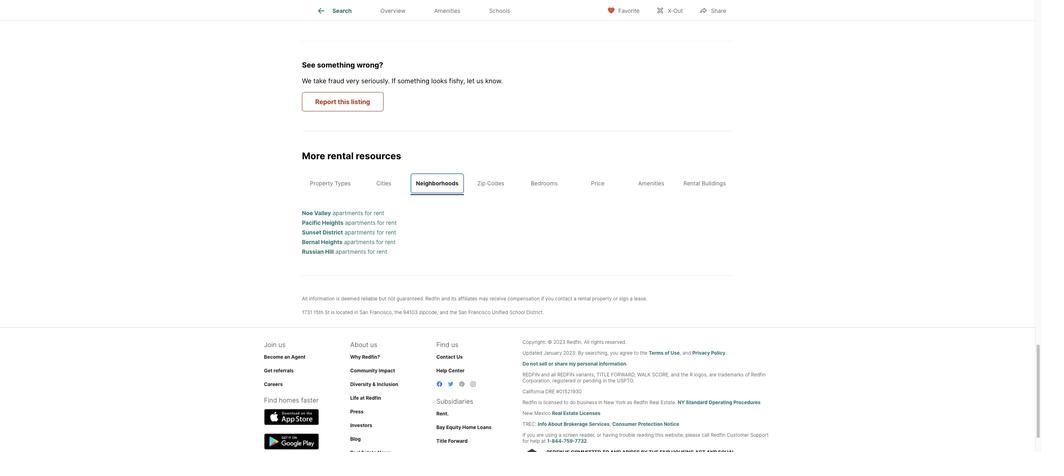 Task type: vqa. For each thing, say whether or not it's contained in the screenshot.
Neighborhoods
yes



Task type: describe. For each thing, give the bounding box(es) containing it.
1 vertical spatial new
[[523, 410, 533, 416]]

st
[[325, 309, 330, 315]]

use
[[671, 350, 680, 356]]

noe valley apartments for rent pacific heights apartments for rent sunset district apartments for rent bernal heights apartments for rent russian hill apartments for rent
[[302, 209, 397, 255]]

careers button
[[264, 381, 283, 387]]

may
[[479, 296, 489, 302]]

bedrooms
[[531, 180, 558, 187]]

if inside if you are using a screen reader, or having trouble reading this website, please call redfin customer support for help at
[[523, 432, 526, 438]]

business
[[577, 399, 598, 405]]

for inside if you are using a screen reader, or having trouble reading this website, please call redfin customer support for help at
[[523, 438, 529, 444]]

agent
[[291, 354, 306, 360]]

0 horizontal spatial information
[[309, 296, 335, 302]]

zipcode,
[[419, 309, 439, 315]]

schools
[[490, 7, 511, 14]]

1 vertical spatial information
[[599, 361, 627, 367]]

francisco
[[469, 309, 491, 315]]

more rental resources heading
[[302, 151, 734, 172]]

759-
[[564, 438, 575, 444]]

updated january 2023: by searching, you agree to the terms of use , and privacy policy .
[[523, 350, 727, 356]]

download the redfin app from the google play store image
[[264, 434, 319, 450]]

property types tab
[[304, 173, 357, 193]]

community impact button
[[350, 368, 395, 374]]

life at redfin
[[350, 395, 381, 401]]

of inside redfin and all redfin variants, title forward, walk score, and the r logos, are trademarks of redfin corporation, registered or pending in the uspto.
[[746, 372, 750, 378]]

0 vertical spatial in
[[355, 309, 359, 315]]

ny standard operating procedures link
[[678, 399, 761, 405]]

personal
[[578, 361, 598, 367]]

1 horizontal spatial rental
[[578, 296, 591, 302]]

ny
[[678, 399, 685, 405]]

bedrooms tab
[[518, 173, 571, 193]]

brokerage
[[564, 421, 588, 427]]

reading
[[637, 432, 654, 438]]

redfin down &
[[366, 395, 381, 401]]

0 vertical spatial about
[[350, 341, 369, 349]]

redfin and all redfin variants, title forward, walk score, and the r logos, are trademarks of redfin corporation, registered or pending in the uspto.
[[523, 372, 766, 384]]

take
[[314, 77, 327, 85]]

by
[[578, 350, 584, 356]]

rental buildings tab
[[678, 173, 732, 193]]

us for join us
[[279, 341, 286, 349]]

&
[[373, 381, 376, 387]]

located
[[336, 309, 353, 315]]

real estate licenses link
[[552, 410, 601, 416]]

1 vertical spatial not
[[531, 361, 538, 367]]

diversity & inclusion button
[[350, 381, 399, 387]]

rental
[[684, 180, 701, 187]]

copyright:
[[523, 339, 547, 345]]

zip
[[478, 180, 486, 187]]

policy
[[712, 350, 726, 356]]

operating
[[709, 399, 733, 405]]

investors button
[[350, 422, 373, 428]]

and right score,
[[671, 372, 680, 378]]

x-
[[668, 7, 674, 14]]

tab list containing search
[[302, 0, 531, 21]]

redfin right as
[[634, 399, 649, 405]]

get referrals
[[264, 368, 294, 374]]

0 horizontal spatial ,
[[610, 421, 611, 427]]

community
[[350, 368, 378, 374]]

bay equity home loans button
[[437, 424, 492, 430]]

schools tab
[[475, 1, 525, 21]]

apartment button
[[302, 0, 442, 15]]

reader,
[[580, 432, 596, 438]]

1 vertical spatial amenities tab
[[625, 173, 678, 193]]

get referrals button
[[264, 368, 294, 374]]

agree
[[620, 350, 633, 356]]

property types
[[310, 180, 351, 187]]

1 horizontal spatial real
[[650, 399, 660, 405]]

share button
[[693, 2, 734, 18]]

share
[[555, 361, 568, 367]]

report this listing
[[315, 98, 370, 106]]

1 vertical spatial heights
[[321, 238, 343, 245]]

the left uspto.
[[609, 378, 616, 384]]

1 horizontal spatial new
[[604, 399, 615, 405]]

equity
[[447, 424, 462, 430]]

california
[[523, 389, 544, 395]]

referrals
[[274, 368, 294, 374]]

reserved.
[[606, 339, 627, 345]]

1 horizontal spatial about
[[548, 421, 563, 427]]

and left its
[[442, 296, 450, 302]]

redfin?
[[362, 354, 380, 360]]

0 vertical spatial .
[[726, 350, 727, 356]]

property
[[310, 180, 333, 187]]

info about brokerage services link
[[538, 421, 610, 427]]

0 horizontal spatial all
[[302, 296, 308, 302]]

0 vertical spatial amenities tab
[[420, 1, 475, 21]]

2 horizontal spatial you
[[610, 350, 619, 356]]

overview tab
[[366, 1, 420, 21]]

1 redfin from the left
[[523, 372, 540, 378]]

a inside if you are using a screen reader, or having trouble reading this website, please call redfin customer support for help at
[[559, 432, 562, 438]]

amenities for the bottom amenities tab
[[639, 180, 665, 187]]

or right sell at the right
[[549, 361, 554, 367]]

do not sell or share my personal information link
[[523, 361, 627, 367]]

investors
[[350, 422, 373, 428]]

2023:
[[564, 350, 577, 356]]

california dre #01521930
[[523, 389, 582, 395]]

get
[[264, 368, 273, 374]]

rent. button
[[437, 411, 449, 417]]

know.
[[486, 77, 503, 85]]

0 horizontal spatial is
[[331, 309, 335, 315]]

redfin.
[[567, 339, 583, 345]]

corporation,
[[523, 378, 551, 384]]

or left sign
[[614, 296, 618, 302]]

district
[[323, 229, 343, 236]]

copyright: © 2023 redfin. all rights reserved.
[[523, 339, 627, 345]]

share
[[712, 7, 727, 14]]

redfin twitter image
[[448, 381, 454, 387]]

title
[[437, 438, 447, 444]]

rental buildings
[[684, 180, 726, 187]]

1-
[[548, 438, 552, 444]]

forward
[[448, 438, 468, 444]]

home
[[463, 424, 477, 430]]

become
[[264, 354, 283, 360]]

rent.
[[437, 411, 449, 417]]

0 horizontal spatial not
[[388, 296, 396, 302]]

1 vertical spatial all
[[584, 339, 590, 345]]

1 horizontal spatial a
[[574, 296, 577, 302]]

noe
[[302, 209, 313, 216]]

cities tab
[[357, 173, 411, 193]]

protection
[[639, 421, 663, 427]]

pending
[[583, 378, 602, 384]]

tab list containing property types
[[302, 172, 734, 195]]

help
[[531, 438, 540, 444]]

score,
[[653, 372, 670, 378]]

at inside if you are using a screen reader, or having trouble reading this website, please call redfin customer support for help at
[[542, 438, 546, 444]]

2 horizontal spatial a
[[630, 296, 633, 302]]

0 vertical spatial ,
[[680, 350, 682, 356]]

0 horizontal spatial at
[[360, 395, 365, 401]]

having
[[603, 432, 618, 438]]

impact
[[379, 368, 395, 374]]

consumer protection notice link
[[613, 421, 680, 427]]

x-out button
[[650, 2, 690, 18]]

updated
[[523, 350, 543, 356]]

15th
[[314, 309, 324, 315]]

see
[[302, 61, 316, 69]]

search
[[333, 7, 352, 14]]

x-out
[[668, 7, 683, 14]]

are inside if you are using a screen reader, or having trouble reading this website, please call redfin customer support for help at
[[537, 432, 544, 438]]



Task type: locate. For each thing, give the bounding box(es) containing it.
something up fraud
[[317, 61, 355, 69]]

uspto.
[[617, 378, 635, 384]]

0 vertical spatial this
[[338, 98, 350, 106]]

standard
[[686, 399, 708, 405]]

0 horizontal spatial a
[[559, 432, 562, 438]]

in right business
[[599, 399, 603, 405]]

rental left property
[[578, 296, 591, 302]]

heights down district
[[321, 238, 343, 245]]

0 vertical spatial rental
[[328, 151, 354, 162]]

us right join
[[279, 341, 286, 349]]

trec:
[[523, 421, 537, 427]]

to left do
[[564, 399, 569, 405]]

bay
[[437, 424, 445, 430]]

affiliates
[[458, 296, 478, 302]]

1 vertical spatial real
[[552, 410, 563, 416]]

0 horizontal spatial redfin
[[523, 372, 540, 378]]

0 vertical spatial tab list
[[302, 0, 531, 21]]

about up why
[[350, 341, 369, 349]]

valley
[[314, 209, 331, 216]]

1 horizontal spatial at
[[542, 438, 546, 444]]

us up us
[[452, 341, 459, 349]]

1 horizontal spatial to
[[634, 350, 639, 356]]

website,
[[665, 432, 685, 438]]

trademarks
[[718, 372, 744, 378]]

1 vertical spatial if
[[523, 432, 526, 438]]

equal housing opportunity image
[[523, 449, 542, 452]]

0 horizontal spatial .
[[587, 438, 589, 444]]

0 vertical spatial heights
[[322, 219, 344, 226]]

help center button
[[437, 368, 465, 374]]

0 horizontal spatial rental
[[328, 151, 354, 162]]

but
[[379, 296, 387, 302]]

1 vertical spatial something
[[398, 77, 430, 85]]

all
[[302, 296, 308, 302], [584, 339, 590, 345]]

us
[[457, 354, 463, 360]]

you right if
[[546, 296, 554, 302]]

us for about us
[[371, 341, 378, 349]]

.
[[726, 350, 727, 356], [627, 361, 628, 367], [587, 438, 589, 444]]

2 vertical spatial you
[[527, 432, 536, 438]]

0 horizontal spatial new
[[523, 410, 533, 416]]

1 vertical spatial about
[[548, 421, 563, 427]]

0 horizontal spatial amenities
[[435, 7, 461, 14]]

fishy,
[[449, 77, 466, 85]]

1 vertical spatial in
[[603, 378, 607, 384]]

or inside if you are using a screen reader, or having trouble reading this website, please call redfin customer support for help at
[[597, 432, 602, 438]]

sell
[[539, 361, 548, 367]]

blog button
[[350, 436, 361, 442]]

fraud
[[328, 77, 345, 85]]

#01521930
[[557, 389, 582, 395]]

0 horizontal spatial of
[[665, 350, 670, 356]]

if
[[392, 77, 396, 85], [523, 432, 526, 438]]

call
[[702, 432, 710, 438]]

information up 15th
[[309, 296, 335, 302]]

us for find us
[[452, 341, 459, 349]]

0 horizontal spatial this
[[338, 98, 350, 106]]

sign
[[620, 296, 629, 302]]

1 vertical spatial you
[[610, 350, 619, 356]]

faster
[[301, 396, 319, 404]]

and right 'zipcode,'
[[440, 309, 449, 315]]

1 horizontal spatial all
[[584, 339, 590, 345]]

1 horizontal spatial amenities tab
[[625, 173, 678, 193]]

sunset
[[302, 229, 322, 236]]

real left estate.
[[650, 399, 660, 405]]

redfin
[[523, 372, 540, 378], [558, 372, 575, 378]]

2 horizontal spatial .
[[726, 350, 727, 356]]

0 vertical spatial at
[[360, 395, 365, 401]]

is right st
[[331, 309, 335, 315]]

1 vertical spatial this
[[656, 432, 664, 438]]

contact
[[437, 354, 456, 360]]

2 horizontal spatial in
[[603, 378, 607, 384]]

contact
[[555, 296, 573, 302]]

this left listing
[[338, 98, 350, 106]]

title
[[597, 372, 610, 378]]

1-844-759-7732 link
[[548, 438, 587, 444]]

1 horizontal spatial redfin
[[558, 372, 575, 378]]

january
[[544, 350, 562, 356]]

1 horizontal spatial find
[[437, 341, 450, 349]]

1 vertical spatial to
[[564, 399, 569, 405]]

0 vertical spatial information
[[309, 296, 335, 302]]

0 vertical spatial all
[[302, 296, 308, 302]]

or down services
[[597, 432, 602, 438]]

2 vertical spatial in
[[599, 399, 603, 405]]

redfin is licensed to do business in new york as redfin real estate. ny standard operating procedures
[[523, 399, 761, 405]]

1 horizontal spatial are
[[710, 372, 717, 378]]

types
[[335, 180, 351, 187]]

something left looks
[[398, 77, 430, 85]]

2 tab list from the top
[[302, 172, 734, 195]]

1 vertical spatial is
[[331, 309, 335, 315]]

0 vertical spatial real
[[650, 399, 660, 405]]

zip codes tab
[[464, 173, 518, 193]]

about up using
[[548, 421, 563, 427]]

1 horizontal spatial something
[[398, 77, 430, 85]]

are inside redfin and all redfin variants, title forward, walk score, and the r logos, are trademarks of redfin corporation, registered or pending in the uspto.
[[710, 372, 717, 378]]

1 horizontal spatial not
[[531, 361, 538, 367]]

0 vertical spatial are
[[710, 372, 717, 378]]

0 horizontal spatial if
[[392, 77, 396, 85]]

0 horizontal spatial san
[[360, 309, 369, 315]]

0 vertical spatial if
[[392, 77, 396, 85]]

0 horizontal spatial amenities tab
[[420, 1, 475, 21]]

is up mexico
[[539, 399, 543, 405]]

2 vertical spatial .
[[587, 438, 589, 444]]

you down reserved.
[[610, 350, 619, 356]]

district.
[[527, 309, 544, 315]]

redfin pinterest image
[[459, 381, 466, 387]]

the left r
[[681, 372, 689, 378]]

you inside if you are using a screen reader, or having trouble reading this website, please call redfin customer support for help at
[[527, 432, 536, 438]]

is
[[336, 296, 340, 302], [331, 309, 335, 315], [539, 399, 543, 405]]

the left terms
[[640, 350, 648, 356]]

community impact
[[350, 368, 395, 374]]

find for find us
[[437, 341, 450, 349]]

0 vertical spatial to
[[634, 350, 639, 356]]

1 horizontal spatial ,
[[680, 350, 682, 356]]

using
[[546, 432, 558, 438]]

a right contact
[[574, 296, 577, 302]]

. up trademarks
[[726, 350, 727, 356]]

join us
[[264, 341, 286, 349]]

house button
[[594, 0, 734, 15]]

this inside button
[[338, 98, 350, 106]]

the left 94103
[[395, 309, 402, 315]]

is left deemed
[[336, 296, 340, 302]]

not right do
[[531, 361, 538, 367]]

very
[[346, 77, 360, 85]]

about
[[350, 341, 369, 349], [548, 421, 563, 427]]

, up having at right bottom
[[610, 421, 611, 427]]

1 vertical spatial amenities
[[639, 180, 665, 187]]

report
[[315, 98, 337, 106]]

redfin inside redfin and all redfin variants, title forward, walk score, and the r logos, are trademarks of redfin corporation, registered or pending in the uspto.
[[752, 372, 766, 378]]

0 vertical spatial you
[[546, 296, 554, 302]]

compensation
[[508, 296, 540, 302]]

heights up district
[[322, 219, 344, 226]]

and
[[442, 296, 450, 302], [440, 309, 449, 315], [683, 350, 692, 356], [541, 372, 550, 378], [671, 372, 680, 378]]

at left 1-
[[542, 438, 546, 444]]

all up 1731
[[302, 296, 308, 302]]

redfin down california
[[523, 399, 538, 405]]

0 horizontal spatial about
[[350, 341, 369, 349]]

find up contact
[[437, 341, 450, 349]]

1 vertical spatial are
[[537, 432, 544, 438]]

if down trec:
[[523, 432, 526, 438]]

1 vertical spatial at
[[542, 438, 546, 444]]

1 horizontal spatial .
[[627, 361, 628, 367]]

resources
[[356, 151, 401, 162]]

my
[[569, 361, 576, 367]]

us right let
[[477, 77, 484, 85]]

redfin instagram image
[[470, 381, 477, 387]]

san down reliable
[[360, 309, 369, 315]]

mexico
[[535, 410, 551, 416]]

0 horizontal spatial in
[[355, 309, 359, 315]]

0 vertical spatial new
[[604, 399, 615, 405]]

1 horizontal spatial you
[[546, 296, 554, 302]]

1 horizontal spatial is
[[336, 296, 340, 302]]

rights
[[591, 339, 604, 345]]

san down 'affiliates'
[[459, 309, 467, 315]]

2 horizontal spatial is
[[539, 399, 543, 405]]

logos,
[[695, 372, 708, 378]]

1 horizontal spatial in
[[599, 399, 603, 405]]

0 horizontal spatial you
[[527, 432, 536, 438]]

new
[[604, 399, 615, 405], [523, 410, 533, 416]]

zip codes
[[478, 180, 505, 187]]

. right screen
[[587, 438, 589, 444]]

1 horizontal spatial of
[[746, 372, 750, 378]]

please
[[686, 432, 701, 438]]

1 san from the left
[[360, 309, 369, 315]]

0 horizontal spatial to
[[564, 399, 569, 405]]

and right use
[[683, 350, 692, 356]]

inclusion
[[377, 381, 399, 387]]

do not sell or share my personal information .
[[523, 361, 628, 367]]

1 horizontal spatial information
[[599, 361, 627, 367]]

0 horizontal spatial real
[[552, 410, 563, 416]]

1 horizontal spatial amenities
[[639, 180, 665, 187]]

a right sign
[[630, 296, 633, 302]]

redfin up 'zipcode,'
[[426, 296, 440, 302]]

of right trademarks
[[746, 372, 750, 378]]

a right using
[[559, 432, 562, 438]]

1 vertical spatial of
[[746, 372, 750, 378]]

favorite button
[[601, 2, 647, 18]]

in right located
[[355, 309, 359, 315]]

information up title
[[599, 361, 627, 367]]

cities
[[377, 180, 392, 187]]

download the redfin app on the apple app store image
[[264, 409, 319, 425]]

contact us
[[437, 354, 463, 360]]

2 redfin from the left
[[558, 372, 575, 378]]

0 horizontal spatial find
[[264, 396, 277, 404]]

1 vertical spatial rental
[[578, 296, 591, 302]]

are right logos,
[[710, 372, 717, 378]]

redfin right trademarks
[[752, 372, 766, 378]]

seriously.
[[361, 77, 390, 85]]

if you are using a screen reader, or having trouble reading this website, please call redfin customer support for help at
[[523, 432, 769, 444]]

1 horizontal spatial this
[[656, 432, 664, 438]]

redfin
[[426, 296, 440, 302], [752, 372, 766, 378], [366, 395, 381, 401], [523, 399, 538, 405], [634, 399, 649, 405], [711, 432, 726, 438]]

in inside redfin and all redfin variants, title forward, walk score, and the r logos, are trademarks of redfin corporation, registered or pending in the uspto.
[[603, 378, 607, 384]]

of left use
[[665, 350, 670, 356]]

amenities for the top amenities tab
[[435, 7, 461, 14]]

©
[[548, 339, 552, 345]]

1 vertical spatial find
[[264, 396, 277, 404]]

0 vertical spatial something
[[317, 61, 355, 69]]

find for find homes faster
[[264, 396, 277, 404]]

you down trec:
[[527, 432, 536, 438]]

this inside if you are using a screen reader, or having trouble reading this website, please call redfin customer support for help at
[[656, 432, 664, 438]]

1-844-759-7732 .
[[548, 438, 589, 444]]

2 san from the left
[[459, 309, 467, 315]]

center
[[449, 368, 465, 374]]

94103
[[404, 309, 418, 315]]

redfin inside if you are using a screen reader, or having trouble reading this website, please call redfin customer support for help at
[[711, 432, 726, 438]]

tab list
[[302, 0, 531, 21], [302, 172, 734, 195]]

in right pending
[[603, 378, 607, 384]]

0 vertical spatial of
[[665, 350, 670, 356]]

0 vertical spatial is
[[336, 296, 340, 302]]

find down careers
[[264, 396, 277, 404]]

this right 'reading'
[[656, 432, 664, 438]]

or inside redfin and all redfin variants, title forward, walk score, and the r logos, are trademarks of redfin corporation, registered or pending in the uspto.
[[577, 378, 582, 384]]

overview
[[381, 7, 406, 14]]

0 vertical spatial find
[[437, 341, 450, 349]]

see something wrong?
[[302, 61, 383, 69]]

real down licensed
[[552, 410, 563, 416]]

redfin right call
[[711, 432, 726, 438]]

of
[[665, 350, 670, 356], [746, 372, 750, 378]]

amenities tab
[[420, 1, 475, 21], [625, 173, 678, 193]]

are
[[710, 372, 717, 378], [537, 432, 544, 438]]

walk
[[638, 372, 651, 378]]

life at redfin button
[[350, 395, 381, 401]]

rental right the more
[[328, 151, 354, 162]]

redfin facebook image
[[437, 381, 443, 387]]

or left pending
[[577, 378, 582, 384]]

, left privacy
[[680, 350, 682, 356]]

and left the all
[[541, 372, 550, 378]]

deemed
[[341, 296, 360, 302]]

0 horizontal spatial are
[[537, 432, 544, 438]]

redfin down do
[[523, 372, 540, 378]]

1 horizontal spatial san
[[459, 309, 467, 315]]

1 tab list from the top
[[302, 0, 531, 21]]

san
[[360, 309, 369, 315], [459, 309, 467, 315]]

neighborhoods tab
[[411, 173, 464, 193]]

us up redfin?
[[371, 341, 378, 349]]

. down agree
[[627, 361, 628, 367]]

not right but
[[388, 296, 396, 302]]

all information is deemed reliable but not guaranteed. redfin and its affiliates may receive compensation if you contact a rental property or sign a lease.
[[302, 296, 648, 302]]

0 vertical spatial amenities
[[435, 7, 461, 14]]

at right life
[[360, 395, 365, 401]]

the down its
[[450, 309, 457, 315]]

rental inside heading
[[328, 151, 354, 162]]

if
[[542, 296, 544, 302]]

to right agree
[[634, 350, 639, 356]]

price tab
[[571, 173, 625, 193]]

services
[[589, 421, 610, 427]]

terms of use link
[[649, 350, 680, 356]]

help
[[437, 368, 448, 374]]

do
[[570, 399, 576, 405]]

variants,
[[576, 372, 596, 378]]

1 vertical spatial .
[[627, 361, 628, 367]]

1 vertical spatial ,
[[610, 421, 611, 427]]

diversity
[[350, 381, 372, 387]]

new left york
[[604, 399, 615, 405]]

are down info
[[537, 432, 544, 438]]

new up trec:
[[523, 410, 533, 416]]

become an agent
[[264, 354, 306, 360]]

if right 'seriously.' at the left top
[[392, 77, 396, 85]]

redfin down share
[[558, 372, 575, 378]]

all left rights
[[584, 339, 590, 345]]

0 horizontal spatial something
[[317, 61, 355, 69]]



